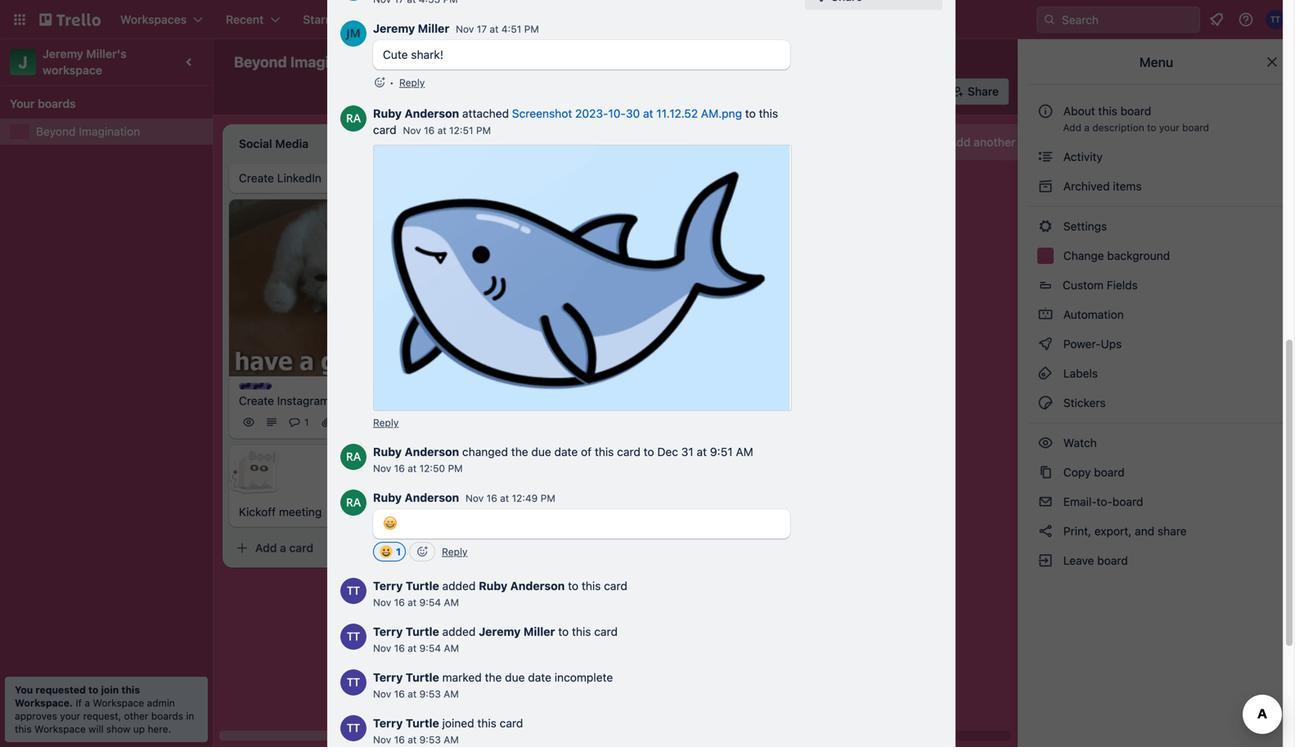 Task type: describe. For each thing, give the bounding box(es) containing it.
Dec 31 checkbox
[[494, 374, 550, 393]]

30
[[626, 107, 640, 120]]

anderson for attached
[[405, 107, 459, 120]]

sm image for stickers
[[1038, 395, 1054, 412]]

board up the to-
[[1094, 466, 1125, 479]]

add a card for create from template… icon
[[488, 437, 546, 450]]

to inside the to this card
[[745, 107, 756, 120]]

activity
[[1060, 150, 1103, 164]]

9:51
[[710, 446, 733, 459]]

0 vertical spatial add a card
[[720, 178, 778, 191]]

am inside ruby anderson changed the due date of this card to dec 31 at 9:51 am nov 16 at 12:50 pm
[[736, 446, 753, 459]]

admin
[[147, 698, 175, 709]]

sm image for activity
[[1038, 149, 1054, 165]]

of
[[581, 446, 592, 459]]

add a card button for create from template… icon
[[461, 431, 645, 457]]

power-ups
[[1060, 338, 1125, 351]]

1 vertical spatial reply link
[[373, 417, 399, 429]]

terry for this
[[373, 717, 403, 731]]

approves
[[15, 711, 57, 723]]

export,
[[1095, 525, 1132, 538]]

ruby for ruby anderson changed the due date of this card to dec 31 at 9:51 am nov 16 at 12:50 pm
[[373, 446, 402, 459]]

add reaction image
[[409, 543, 435, 562]]

terry for the
[[373, 672, 403, 685]]

kickoff
[[239, 506, 276, 519]]

add inside the about this board add a description to your board
[[1063, 122, 1082, 133]]

compliment the chef link
[[471, 354, 661, 370]]

primary element
[[0, 0, 1295, 39]]

power-ups link
[[1028, 331, 1285, 358]]

add down kickoff
[[255, 542, 277, 555]]

color: purple, title: none image
[[239, 384, 272, 390]]

add another list button
[[920, 124, 1142, 160]]

custom
[[1063, 279, 1104, 292]]

in
[[186, 711, 194, 723]]

board up print, export, and share
[[1113, 495, 1143, 509]]

beyond imagination inside board name text box
[[234, 53, 373, 71]]

0 horizontal spatial boards
[[38, 97, 76, 110]]

at inside terry turtle joined this card nov 16 at 9:53 am
[[408, 735, 417, 746]]

sm image for archived items
[[1038, 178, 1054, 195]]

this inside the to this card
[[759, 107, 778, 120]]

12:49
[[512, 493, 538, 505]]

screenshot 2023-10-30 at 11.12.52 am.png link
[[512, 107, 742, 120]]

requested
[[36, 685, 86, 696]]

0 vertical spatial the
[[538, 355, 555, 369]]

1 horizontal spatial 1
[[396, 547, 401, 558]]

marked
[[442, 672, 482, 685]]

add reaction image
[[373, 74, 386, 91]]

nov 16 at 9:53 am link for marked the due date incomplete
[[373, 689, 459, 701]]

you
[[15, 685, 33, 696]]

watch link
[[1028, 430, 1285, 457]]

add up nov 16 at 12:49 pm link
[[488, 437, 509, 450]]

change background
[[1060, 249, 1170, 263]]

pm inside the ruby anderson nov 16 at 12:49 pm
[[541, 493, 555, 505]]

0 horizontal spatial beyond imagination
[[36, 125, 140, 138]]

create for create linkedin
[[239, 171, 274, 185]]

star or unstar board image
[[391, 56, 405, 69]]

the for of
[[511, 446, 528, 459]]

9:53 inside terry turtle joined this card nov 16 at 9:53 am
[[419, 735, 441, 746]]

request,
[[83, 711, 121, 723]]

copy board
[[1060, 466, 1125, 479]]

terry turtle added ruby anderson to this card nov 16 at 9:54 am
[[373, 580, 627, 609]]

pm inside "jeremy miller nov 17 at 4:51 pm"
[[524, 23, 539, 35]]

compliment the chef
[[471, 355, 584, 369]]

to inside 'you requested to join this workspace.'
[[88, 685, 98, 696]]

kickoff meeting
[[239, 506, 322, 519]]

3
[[573, 378, 580, 389]]

print, export, and share link
[[1028, 519, 1285, 545]]

workspace visible button
[[414, 49, 552, 75]]

workspace.
[[15, 698, 73, 709]]

9:54 for ruby anderson
[[419, 598, 441, 609]]

am inside 'terry turtle marked the due date incomplete nov 16 at 9:53 am'
[[444, 689, 459, 701]]

screenshot
[[512, 107, 572, 120]]

your inside the if a workspace admin approves your request, other boards in this workspace will show up here.
[[60, 711, 80, 723]]

1 horizontal spatial ruby anderson (rubyanderson7) image
[[917, 80, 940, 103]]

card inside ruby anderson changed the due date of this card to dec 31 at 9:51 am nov 16 at 12:50 pm
[[617, 446, 641, 459]]

added for ruby
[[442, 580, 476, 593]]

changed
[[462, 446, 508, 459]]

card inside terry turtle added jeremy miller to this card nov 16 at 9:54 am
[[594, 626, 618, 639]]

create for create instagram
[[239, 395, 274, 408]]

card inside the to this card
[[373, 123, 397, 137]]

about
[[1064, 104, 1095, 118]]

archived items
[[1060, 180, 1142, 193]]

workspace visible
[[444, 55, 542, 69]]

1 vertical spatial ruby anderson (rubyanderson7) image
[[645, 396, 664, 416]]

nov inside ruby anderson changed the due date of this card to dec 31 at 9:51 am nov 16 at 12:50 pm
[[373, 463, 391, 475]]

2 horizontal spatial 1
[[607, 378, 612, 389]]

0 horizontal spatial workspace
[[34, 724, 86, 736]]

meeting
[[279, 506, 322, 519]]

to this card
[[373, 107, 778, 137]]

menu
[[1140, 54, 1174, 70]]

jeremy for jeremy miller nov 17 at 4:51 pm
[[373, 22, 415, 35]]

a for add a card button related to create from template… image on the left
[[280, 542, 286, 555]]

other
[[124, 711, 149, 723]]

1 vertical spatial workspace
[[93, 698, 144, 709]]

this inside terry turtle added jeremy miller to this card nov 16 at 9:54 am
[[572, 626, 591, 639]]

0 horizontal spatial jeremy miller (jeremymiller198) image
[[340, 20, 367, 47]]

16 inside terry turtle added ruby anderson to this card nov 16 at 9:54 am
[[394, 598, 405, 609]]

ruby anderson (rubyanderson7) image for changed the due date of this card to dec 31 at 9:51 am
[[340, 444, 367, 471]]

print,
[[1064, 525, 1092, 538]]

j
[[18, 52, 28, 72]]

16 inside the ruby anderson nov 16 at 12:49 pm
[[487, 493, 497, 505]]

settings link
[[1028, 214, 1285, 240]]

turtle for this
[[406, 717, 439, 731]]

a inside the if a workspace admin approves your request, other boards in this workspace will show up here.
[[85, 698, 90, 709]]

dec 31
[[514, 378, 546, 389]]

create for create
[[484, 13, 521, 26]]

here.
[[148, 724, 171, 736]]

16 inside terry turtle added jeremy miller to this card nov 16 at 9:54 am
[[394, 643, 405, 655]]

terry turtle marked the due date incomplete nov 16 at 9:53 am
[[373, 672, 613, 701]]

2023-
[[575, 107, 608, 120]]

due for marked
[[505, 672, 525, 685]]

10-
[[608, 107, 626, 120]]

print, export, and share
[[1060, 525, 1187, 538]]

miller's
[[86, 47, 127, 61]]

16 inside terry turtle joined this card nov 16 at 9:53 am
[[394, 735, 405, 746]]

this inside terry turtle added ruby anderson to this card nov 16 at 9:54 am
[[582, 580, 601, 593]]

background
[[1107, 249, 1170, 263]]

nov inside 'terry turtle marked the due date incomplete nov 16 at 9:53 am'
[[373, 689, 391, 701]]

create from template… image
[[419, 542, 432, 555]]

this inside 'you requested to join this workspace.'
[[121, 685, 140, 696]]

reply link for jeremy
[[399, 77, 425, 88]]

to inside terry turtle added jeremy miller to this card nov 16 at 9:54 am
[[558, 626, 569, 639]]

change
[[1064, 249, 1104, 263]]

card inside terry turtle added ruby anderson to this card nov 16 at 9:54 am
[[604, 580, 627, 593]]

nov inside terry turtle added ruby anderson to this card nov 16 at 9:54 am
[[373, 598, 391, 609]]

share button
[[945, 79, 1009, 105]]

1 vertical spatial ruby anderson (rubyanderson7) image
[[340, 490, 367, 517]]

ruby for ruby anderson attached screenshot 2023-10-30 at 11.12.52 am.png
[[373, 107, 402, 120]]

add a card button for create from template… image on the left
[[229, 536, 412, 562]]

0 horizontal spatial 1
[[304, 417, 309, 429]]

am.png
[[701, 107, 742, 120]]

terry turtle added jeremy miller to this card nov 16 at 9:54 am
[[373, 626, 618, 655]]

board link
[[555, 49, 625, 75]]

your
[[10, 97, 35, 110]]

add a card for create from template… image on the left
[[255, 542, 313, 555]]

archived items link
[[1028, 173, 1285, 200]]

your boards with 1 items element
[[10, 94, 195, 114]]

list
[[1019, 135, 1035, 149]]

to inside the about this board add a description to your board
[[1147, 122, 1157, 133]]

4:51
[[502, 23, 522, 35]]

your boards
[[10, 97, 76, 110]]

ups
[[1101, 338, 1122, 351]]

date for of
[[554, 446, 578, 459]]

sm image for email-to-board
[[1038, 494, 1054, 511]]

grinning image
[[383, 517, 398, 531]]

items
[[1113, 180, 1142, 193]]

leave board link
[[1028, 548, 1285, 574]]

automation link
[[1028, 302, 1285, 328]]

beyond inside board name text box
[[234, 53, 287, 71]]

nov inside "jeremy miller nov 17 at 4:51 pm"
[[456, 23, 474, 35]]

activity link
[[1028, 144, 1285, 170]]

will
[[89, 724, 104, 736]]

description
[[1093, 122, 1145, 133]]

ruby anderson nov 16 at 12:49 pm
[[373, 492, 555, 505]]

you requested to join this workspace.
[[15, 685, 140, 709]]

archived
[[1064, 180, 1110, 193]]

visible
[[507, 55, 542, 69]]

0 vertical spatial terry turtle (terryturtle) image
[[599, 396, 619, 416]]

0 horizontal spatial miller
[[418, 22, 449, 35]]

workspace inside button
[[444, 55, 504, 69]]

reply for jeremy
[[399, 77, 425, 88]]

sm image for watch
[[1038, 435, 1054, 452]]

anderson for nov
[[405, 492, 459, 505]]

31 inside option
[[535, 378, 546, 389]]

board down export,
[[1097, 554, 1128, 568]]

jeremy miller (jeremymiller198) image
[[412, 413, 432, 433]]

automation
[[1060, 308, 1124, 322]]

dec inside option
[[514, 378, 532, 389]]



Task type: vqa. For each thing, say whether or not it's contained in the screenshot.


Task type: locate. For each thing, give the bounding box(es) containing it.
0 notifications image
[[1207, 10, 1227, 29]]

16 inside ruby anderson changed the due date of this card to dec 31 at 9:51 am nov 16 at 12:50 pm
[[394, 463, 405, 475]]

due
[[531, 446, 551, 459], [505, 672, 525, 685]]

nov 16 at 9:54 am link for ruby anderson
[[373, 598, 459, 609]]

1 vertical spatial date
[[528, 672, 552, 685]]

sm image left copy
[[1038, 465, 1054, 481]]

due left of
[[531, 446, 551, 459]]

1 horizontal spatial due
[[531, 446, 551, 459]]

am right 9:51
[[736, 446, 753, 459]]

Board name text field
[[226, 49, 382, 75]]

beyond imagination down your boards with 1 items element
[[36, 125, 140, 138]]

jeremy miller (jeremymiller198) image up board name text box
[[340, 20, 367, 47]]

your up activity link
[[1159, 122, 1180, 133]]

0 vertical spatial 1
[[607, 378, 612, 389]]

stickers
[[1060, 396, 1106, 410]]

ruby for ruby anderson nov 16 at 12:49 pm
[[373, 492, 402, 505]]

automation image
[[701, 79, 724, 101]]

2 9:54 from the top
[[419, 643, 441, 655]]

imagination down your boards with 1 items element
[[79, 125, 140, 138]]

2 vertical spatial sm image
[[1038, 524, 1054, 540]]

cute shark!
[[383, 48, 444, 61]]

7 sm image from the top
[[1038, 465, 1054, 481]]

2 sm image from the top
[[1038, 218, 1054, 235]]

beyond imagination link
[[36, 124, 203, 140]]

create linkedin link
[[239, 170, 429, 187]]

reply link down star or unstar board image at the left of the page
[[399, 77, 425, 88]]

share
[[1158, 525, 1187, 538]]

at inside terry turtle added ruby anderson to this card nov 16 at 9:54 am
[[408, 598, 417, 609]]

compliment
[[471, 355, 535, 369]]

date for incomplete
[[528, 672, 552, 685]]

0 vertical spatial imagination
[[290, 53, 373, 71]]

added inside terry turtle added ruby anderson to this card nov 16 at 9:54 am
[[442, 580, 476, 593]]

nov inside terry turtle added jeremy miller to this card nov 16 at 9:54 am
[[373, 643, 391, 655]]

jeremy miller (jeremymiller198) image
[[340, 20, 367, 47], [896, 80, 919, 103], [622, 396, 642, 416]]

am up terry turtle added jeremy miller to this card nov 16 at 9:54 am
[[444, 598, 459, 609]]

sm image inside automation link
[[1038, 307, 1054, 323]]

4 terry from the top
[[373, 717, 403, 731]]

1 added from the top
[[442, 580, 476, 593]]

nov 16 at 9:54 am link down add reaction icon
[[373, 598, 459, 609]]

sm image left the archived
[[1038, 178, 1054, 195]]

boards down admin
[[151, 711, 183, 723]]

0 vertical spatial beyond
[[234, 53, 287, 71]]

nov 16 at 9:53 am link for joined this card
[[373, 735, 459, 746]]

0 horizontal spatial the
[[485, 672, 502, 685]]

1 vertical spatial terry turtle (terryturtle) image
[[340, 716, 367, 742]]

miller down terry turtle added ruby anderson to this card nov 16 at 9:54 am on the bottom left
[[524, 626, 555, 639]]

0 vertical spatial beyond imagination
[[234, 53, 373, 71]]

stickers link
[[1028, 390, 1285, 416]]

board
[[583, 55, 615, 69]]

nov 16 at 12:51 pm
[[403, 125, 491, 136]]

sm image left power-
[[1038, 336, 1054, 353]]

sm image inside activity link
[[1038, 149, 1054, 165]]

dec down compliment the chef
[[514, 378, 532, 389]]

add a card down am.png
[[720, 178, 778, 191]]

the right marked
[[485, 672, 502, 685]]

1 vertical spatial beyond
[[36, 125, 76, 138]]

16
[[424, 125, 435, 136], [394, 463, 405, 475], [487, 493, 497, 505], [394, 598, 405, 609], [394, 643, 405, 655], [394, 689, 405, 701], [394, 735, 405, 746]]

nov 16 at 12:50 pm link
[[373, 463, 463, 475]]

added inside terry turtle added jeremy miller to this card nov 16 at 9:54 am
[[442, 626, 476, 639]]

0 horizontal spatial add a card button
[[229, 536, 412, 562]]

1 horizontal spatial date
[[554, 446, 578, 459]]

board up activity link
[[1182, 122, 1209, 133]]

create instagram link
[[239, 393, 429, 410]]

2 horizontal spatial the
[[538, 355, 555, 369]]

the for incomplete
[[485, 672, 502, 685]]

due down terry turtle added jeremy miller to this card nov 16 at 9:54 am
[[505, 672, 525, 685]]

another
[[974, 135, 1016, 149]]

0 vertical spatial boards
[[38, 97, 76, 110]]

jeremy up workspace
[[43, 47, 83, 61]]

terry inside terry turtle joined this card nov 16 at 9:53 am
[[373, 717, 403, 731]]

terry turtle (terryturtle) image
[[599, 396, 619, 416], [340, 716, 367, 742]]

1 vertical spatial 9:53
[[419, 735, 441, 746]]

board up description
[[1121, 104, 1151, 118]]

0 horizontal spatial date
[[528, 672, 552, 685]]

create up 'workspace visible'
[[484, 13, 521, 26]]

turtle inside terry turtle added jeremy miller to this card nov 16 at 9:54 am
[[406, 626, 439, 639]]

0 vertical spatial ruby anderson (rubyanderson7) image
[[917, 80, 940, 103]]

workspace down join
[[93, 698, 144, 709]]

2 vertical spatial jeremy miller (jeremymiller198) image
[[622, 396, 642, 416]]

12:51
[[449, 125, 473, 136]]

this inside the about this board add a description to your board
[[1098, 104, 1118, 118]]

ruby anderson (rubyanderson7) image up kickoff meeting link
[[340, 444, 367, 471]]

ruby up nov 16 at 12:50 pm link
[[373, 446, 402, 459]]

1 vertical spatial nov 16 at 9:54 am link
[[373, 643, 459, 655]]

ruby anderson (rubyanderson7) image
[[917, 80, 940, 103], [340, 490, 367, 517]]

1 nov 16 at 9:54 am link from the top
[[373, 598, 459, 609]]

pm right 12:50
[[448, 463, 463, 475]]

labels
[[1060, 367, 1098, 380]]

2 horizontal spatial workspace
[[444, 55, 504, 69]]

0 vertical spatial nov 16 at 9:53 am link
[[373, 689, 459, 701]]

your
[[1159, 122, 1180, 133], [60, 711, 80, 723]]

imagination up add reaction image
[[290, 53, 373, 71]]

boards
[[38, 97, 76, 110], [151, 711, 183, 723]]

turtle
[[406, 580, 439, 593], [406, 626, 439, 639], [406, 672, 439, 685], [406, 717, 439, 731]]

0 horizontal spatial terry turtle (terryturtle) image
[[340, 716, 367, 742]]

reply link
[[399, 77, 425, 88], [373, 417, 399, 429], [442, 547, 468, 558]]

date inside 'terry turtle marked the due date incomplete nov 16 at 9:53 am'
[[528, 672, 552, 685]]

create inside button
[[484, 13, 521, 26]]

0 horizontal spatial beyond
[[36, 125, 76, 138]]

miller
[[418, 22, 449, 35], [524, 626, 555, 639]]

2 horizontal spatial add a card button
[[694, 172, 877, 198]]

1 terry from the top
[[373, 580, 403, 593]]

1 right 3
[[607, 378, 612, 389]]

8 sm image from the top
[[1038, 494, 1054, 511]]

1 horizontal spatial boards
[[151, 711, 183, 723]]

jeremy inside terry turtle added jeremy miller to this card nov 16 at 9:54 am
[[479, 626, 521, 639]]

create button
[[475, 7, 530, 33]]

custom fields button
[[1028, 272, 1285, 299]]

1 9:53 from the top
[[419, 689, 441, 701]]

add left another
[[949, 135, 971, 149]]

2 vertical spatial jeremy
[[479, 626, 521, 639]]

6 sm image from the top
[[1038, 435, 1054, 452]]

nov inside the ruby anderson nov 16 at 12:49 pm
[[466, 493, 484, 505]]

0 horizontal spatial imagination
[[79, 125, 140, 138]]

0 vertical spatial sm image
[[1038, 178, 1054, 195]]

1 vertical spatial beyond imagination
[[36, 125, 140, 138]]

1 horizontal spatial add a card button
[[461, 431, 645, 457]]

sm image for copy board
[[1038, 465, 1054, 481]]

1 vertical spatial jeremy
[[43, 47, 83, 61]]

9:54 up 'terry turtle marked the due date incomplete nov 16 at 9:53 am'
[[419, 643, 441, 655]]

pm inside ruby anderson changed the due date of this card to dec 31 at 9:51 am nov 16 at 12:50 pm
[[448, 463, 463, 475]]

attached
[[462, 107, 509, 120]]

1 vertical spatial nov 16 at 9:53 am link
[[373, 735, 459, 746]]

create down color: purple, title: none icon
[[239, 395, 274, 408]]

workspace down approves
[[34, 724, 86, 736]]

reply right create from template… image on the left
[[442, 547, 468, 558]]

terry for jeremy
[[373, 626, 403, 639]]

card inside terry turtle joined this card nov 16 at 9:53 am
[[500, 717, 523, 731]]

1 sm image from the top
[[1038, 178, 1054, 195]]

1 vertical spatial reply
[[373, 417, 399, 429]]

workspace
[[444, 55, 504, 69], [93, 698, 144, 709], [34, 724, 86, 736]]

1 horizontal spatial 31
[[681, 446, 694, 459]]

0 vertical spatial create
[[484, 13, 521, 26]]

beyond imagination
[[234, 53, 373, 71], [36, 125, 140, 138]]

0 horizontal spatial 31
[[535, 378, 546, 389]]

9:54 down add reaction icon
[[419, 598, 441, 609]]

0 vertical spatial add a card button
[[694, 172, 877, 198]]

ruby anderson (rubyanderson7) image left grinning image
[[340, 490, 367, 517]]

a for add a card button to the right
[[745, 178, 751, 191]]

1 vertical spatial dec
[[657, 446, 678, 459]]

your inside the about this board add a description to your board
[[1159, 122, 1180, 133]]

terry inside terry turtle added ruby anderson to this card nov 16 at 9:54 am
[[373, 580, 403, 593]]

added
[[442, 580, 476, 593], [442, 626, 476, 639]]

31 right create from template… icon
[[681, 446, 694, 459]]

0 horizontal spatial reply link
[[373, 417, 399, 429]]

added up terry turtle added jeremy miller to this card nov 16 at 9:54 am
[[442, 580, 476, 593]]

1 horizontal spatial the
[[511, 446, 528, 459]]

sm image left labels
[[1038, 366, 1054, 382]]

1 9:54 from the top
[[419, 598, 441, 609]]

4 sm image from the top
[[1038, 336, 1054, 353]]

reply down star or unstar board image at the left of the page
[[399, 77, 425, 88]]

sm image for settings
[[1038, 218, 1054, 235]]

the left chef
[[538, 355, 555, 369]]

2 vertical spatial reply link
[[442, 547, 468, 558]]

create from template… image
[[651, 437, 664, 450]]

0 vertical spatial your
[[1159, 122, 1180, 133]]

due for changed
[[531, 446, 551, 459]]

1 horizontal spatial dec
[[657, 446, 678, 459]]

this inside the if a workspace admin approves your request, other boards in this workspace will show up here.
[[15, 724, 32, 736]]

2 terry from the top
[[373, 626, 403, 639]]

0 vertical spatial dec
[[514, 378, 532, 389]]

open information menu image
[[1238, 11, 1254, 28]]

beyond imagination up add reaction image
[[234, 53, 373, 71]]

create linkedin
[[239, 171, 321, 185]]

2 vertical spatial add a card
[[255, 542, 313, 555]]

at inside terry turtle added jeremy miller to this card nov 16 at 9:54 am
[[408, 643, 417, 655]]

beyond
[[234, 53, 287, 71], [36, 125, 76, 138]]

sm image inside labels link
[[1038, 366, 1054, 382]]

1 horizontal spatial your
[[1159, 122, 1180, 133]]

anderson for changed
[[405, 446, 459, 459]]

0 horizontal spatial ruby anderson (rubyanderson7) image
[[340, 490, 367, 517]]

cute
[[383, 48, 408, 61]]

0 vertical spatial miller
[[418, 22, 449, 35]]

about this board add a description to your board
[[1063, 104, 1209, 133]]

boards right your at the left top of the page
[[38, 97, 76, 110]]

2 vertical spatial add a card button
[[229, 536, 412, 562]]

1 turtle from the top
[[406, 580, 439, 593]]

terry turtle joined this card nov 16 at 9:53 am
[[373, 717, 523, 746]]

2 9:53 from the top
[[419, 735, 441, 746]]

miller up shark!
[[418, 22, 449, 35]]

imagination inside board name text box
[[290, 53, 373, 71]]

nov inside terry turtle joined this card nov 16 at 9:53 am
[[373, 735, 391, 746]]

2 vertical spatial 1
[[396, 547, 401, 558]]

9:54 for jeremy miller
[[419, 643, 441, 655]]

anderson down 12:50
[[405, 492, 459, 505]]

terry inside terry turtle added jeremy miller to this card nov 16 at 9:54 am
[[373, 626, 403, 639]]

and
[[1135, 525, 1155, 538]]

ruby anderson (rubyanderson7) image
[[340, 106, 367, 132], [645, 396, 664, 416], [340, 444, 367, 471]]

add down the about
[[1063, 122, 1082, 133]]

1 vertical spatial jeremy miller (jeremymiller198) image
[[896, 80, 919, 103]]

reply link right create from template… image on the left
[[442, 547, 468, 558]]

ruby down add reaction image
[[373, 107, 402, 120]]

power-
[[1064, 338, 1101, 351]]

1 horizontal spatial imagination
[[290, 53, 373, 71]]

fields
[[1107, 279, 1138, 292]]

0 horizontal spatial add a card
[[255, 542, 313, 555]]

3 terry from the top
[[373, 672, 403, 685]]

0 vertical spatial jeremy miller (jeremymiller198) image
[[340, 20, 367, 47]]

sm image left stickers
[[1038, 395, 1054, 412]]

nov 16 at 9:54 am link
[[373, 598, 459, 609], [373, 643, 459, 655]]

16 inside 'terry turtle marked the due date incomplete nov 16 at 9:53 am'
[[394, 689, 405, 701]]

this
[[1098, 104, 1118, 118], [759, 107, 778, 120], [595, 446, 614, 459], [582, 580, 601, 593], [572, 626, 591, 639], [121, 685, 140, 696], [477, 717, 497, 731], [15, 724, 32, 736]]

1 vertical spatial add a card button
[[461, 431, 645, 457]]

terry
[[373, 580, 403, 593], [373, 626, 403, 639], [373, 672, 403, 685], [373, 717, 403, 731]]

1 vertical spatial your
[[60, 711, 80, 723]]

2 vertical spatial the
[[485, 672, 502, 685]]

miller inside terry turtle added jeremy miller to this card nov 16 at 9:54 am
[[524, 626, 555, 639]]

ruby anderson (rubyanderson7) image up create linkedin link
[[340, 106, 367, 132]]

0 vertical spatial ruby anderson (rubyanderson7) image
[[340, 106, 367, 132]]

added up marked
[[442, 626, 476, 639]]

1 vertical spatial the
[[511, 446, 528, 459]]

sm image for leave board
[[1038, 553, 1054, 570]]

reply link left jeremy miller (jeremymiller198) icon
[[373, 417, 399, 429]]

pm right 4:51
[[524, 23, 539, 35]]

boards inside the if a workspace admin approves your request, other boards in this workspace will show up here.
[[151, 711, 183, 723]]

turtle inside terry turtle added ruby anderson to this card nov 16 at 9:54 am
[[406, 580, 439, 593]]

0 horizontal spatial due
[[505, 672, 525, 685]]

add inside button
[[949, 135, 971, 149]]

0 vertical spatial 9:53
[[419, 689, 441, 701]]

if
[[76, 698, 82, 709]]

jeremy miller (jeremymiller198) image down compliment the chef link at the top of the page
[[622, 396, 642, 416]]

the right changed
[[511, 446, 528, 459]]

anderson inside ruby anderson changed the due date of this card to dec 31 at 9:51 am nov 16 at 12:50 pm
[[405, 446, 459, 459]]

pm right 12:49
[[541, 493, 555, 505]]

nov 16 at 9:53 am link down marked
[[373, 689, 459, 701]]

Search field
[[1056, 7, 1200, 32]]

ruby inside terry turtle added ruby anderson to this card nov 16 at 9:54 am
[[479, 580, 508, 593]]

date left of
[[554, 446, 578, 459]]

sm image inside watch link
[[1038, 435, 1054, 452]]

sm image for automation
[[1038, 307, 1054, 323]]

0 vertical spatial added
[[442, 580, 476, 593]]

at inside the ruby anderson nov 16 at 12:49 pm
[[500, 493, 509, 505]]

terry for ruby
[[373, 580, 403, 593]]

add a card up nov 16 at 12:49 pm link
[[488, 437, 546, 450]]

terry turtle (terryturtle) image
[[1266, 10, 1285, 29], [874, 80, 897, 103], [389, 413, 409, 433], [340, 579, 367, 605], [340, 625, 367, 651], [340, 670, 367, 697]]

a inside the about this board add a description to your board
[[1084, 122, 1090, 133]]

sm image
[[1038, 178, 1054, 195], [1038, 366, 1054, 382], [1038, 524, 1054, 540]]

the inside ruby anderson changed the due date of this card to dec 31 at 9:51 am nov 16 at 12:50 pm
[[511, 446, 528, 459]]

email-to-board
[[1060, 495, 1143, 509]]

reply link for ruby
[[442, 547, 468, 558]]

1 vertical spatial sm image
[[1038, 366, 1054, 382]]

ruby anderson (rubyanderson7) image left share button
[[917, 80, 940, 103]]

change background link
[[1028, 243, 1285, 269]]

am inside terry turtle added jeremy miller to this card nov 16 at 9:54 am
[[444, 643, 459, 655]]

sm image for labels
[[1038, 366, 1054, 382]]

1 down instagram
[[304, 417, 309, 429]]

2 turtle from the top
[[406, 626, 439, 639]]

reply
[[399, 77, 425, 88], [373, 417, 399, 429], [442, 547, 468, 558]]

1 vertical spatial add a card
[[488, 437, 546, 450]]

your down if
[[60, 711, 80, 723]]

am inside terry turtle added ruby anderson to this card nov 16 at 9:54 am
[[444, 598, 459, 609]]

shark!
[[411, 48, 444, 61]]

sm image for power-ups
[[1038, 336, 1054, 353]]

dec left 9:51
[[657, 446, 678, 459]]

nov 16 at 12:51 pm link
[[403, 125, 491, 136]]

copy
[[1064, 466, 1091, 479]]

incomplete
[[555, 672, 613, 685]]

0 vertical spatial 31
[[535, 378, 546, 389]]

am up marked
[[444, 643, 459, 655]]

turtle inside 'terry turtle marked the due date incomplete nov 16 at 9:53 am'
[[406, 672, 439, 685]]

date inside ruby anderson changed the due date of this card to dec 31 at 9:51 am nov 16 at 12:50 pm
[[554, 446, 578, 459]]

watch
[[1060, 437, 1100, 450]]

1 nov 16 at 9:53 am link from the top
[[373, 689, 459, 701]]

sm image inside stickers link
[[1038, 395, 1054, 412]]

to-
[[1097, 495, 1113, 509]]

add down am.png
[[720, 178, 742, 191]]

anderson up terry turtle added jeremy miller to this card nov 16 at 9:54 am
[[510, 580, 565, 593]]

1 vertical spatial added
[[442, 626, 476, 639]]

jeremy inside the jeremy miller's workspace
[[43, 47, 83, 61]]

0 vertical spatial reply link
[[399, 77, 425, 88]]

sm image inside power-ups link
[[1038, 336, 1054, 353]]

nov 16 at 9:54 am link for jeremy miller
[[373, 643, 459, 655]]

3 turtle from the top
[[406, 672, 439, 685]]

sm image left settings
[[1038, 218, 1054, 235]]

nov 16 at 9:54 am link up marked
[[373, 643, 459, 655]]

sm image left watch
[[1038, 435, 1054, 452]]

1 vertical spatial 31
[[681, 446, 694, 459]]

2 nov 16 at 9:53 am link from the top
[[373, 735, 459, 746]]

0 horizontal spatial your
[[60, 711, 80, 723]]

1 horizontal spatial beyond
[[234, 53, 287, 71]]

1 vertical spatial imagination
[[79, 125, 140, 138]]

sm image left "print,"
[[1038, 524, 1054, 540]]

3 sm image from the top
[[1038, 307, 1054, 323]]

1 horizontal spatial terry turtle (terryturtle) image
[[599, 396, 619, 416]]

anderson up nov 16 at 12:51 pm on the left top of page
[[405, 107, 459, 120]]

4 turtle from the top
[[406, 717, 439, 731]]

anderson up 12:50
[[405, 446, 459, 459]]

imagination inside beyond imagination link
[[79, 125, 140, 138]]

instagram
[[277, 395, 330, 408]]

to inside ruby anderson changed the due date of this card to dec 31 at 9:51 am nov 16 at 12:50 pm
[[644, 446, 654, 459]]

this inside ruby anderson changed the due date of this card to dec 31 at 9:51 am nov 16 at 12:50 pm
[[595, 446, 614, 459]]

added for jeremy
[[442, 626, 476, 639]]

date
[[554, 446, 578, 459], [528, 672, 552, 685]]

2 vertical spatial workspace
[[34, 724, 86, 736]]

anderson inside terry turtle added ruby anderson to this card nov 16 at 9:54 am
[[510, 580, 565, 593]]

due inside 'terry turtle marked the due date incomplete nov 16 at 9:53 am'
[[505, 672, 525, 685]]

ruby anderson changed the due date of this card to dec 31 at 9:51 am nov 16 at 12:50 pm
[[373, 446, 753, 475]]

1 horizontal spatial add a card
[[488, 437, 546, 450]]

9:54 inside terry turtle added jeremy miller to this card nov 16 at 9:54 am
[[419, 643, 441, 655]]

customize views image
[[633, 54, 649, 70]]

2 vertical spatial reply
[[442, 547, 468, 558]]

9 sm image from the top
[[1038, 553, 1054, 570]]

sm image inside the leave board link
[[1038, 553, 1054, 570]]

reply for ruby
[[442, 547, 468, 558]]

search image
[[1043, 13, 1056, 26]]

ruby inside ruby anderson changed the due date of this card to dec 31 at 9:51 am nov 16 at 12:50 pm
[[373, 446, 402, 459]]

0 vertical spatial 9:54
[[419, 598, 441, 609]]

2 added from the top
[[442, 626, 476, 639]]

2 horizontal spatial jeremy miller (jeremymiller198) image
[[896, 80, 919, 103]]

at inside 'terry turtle marked the due date incomplete nov 16 at 9:53 am'
[[408, 689, 417, 701]]

reply left jeremy miller (jeremymiller198) icon
[[373, 417, 399, 429]]

this inside terry turtle joined this card nov 16 at 9:53 am
[[477, 717, 497, 731]]

9:53 inside 'terry turtle marked the due date incomplete nov 16 at 9:53 am'
[[419, 689, 441, 701]]

jeremy miller's workspace
[[43, 47, 130, 77]]

joined
[[442, 717, 474, 731]]

1 horizontal spatial miller
[[524, 626, 555, 639]]

chef
[[558, 355, 584, 369]]

nov 16 at 12:49 pm link
[[466, 493, 555, 505]]

1 vertical spatial 9:54
[[419, 643, 441, 655]]

am down marked
[[444, 689, 459, 701]]

ruby
[[373, 107, 402, 120], [373, 446, 402, 459], [373, 492, 402, 505], [479, 580, 508, 593]]

sm image inside settings link
[[1038, 218, 1054, 235]]

2 horizontal spatial add a card
[[720, 178, 778, 191]]

1 sm image from the top
[[1038, 149, 1054, 165]]

5 sm image from the top
[[1038, 395, 1054, 412]]

ruby anderson (rubyanderson7) image up create from template… icon
[[645, 396, 664, 416]]

turtle inside terry turtle joined this card nov 16 at 9:53 am
[[406, 717, 439, 731]]

add a card down kickoff meeting
[[255, 542, 313, 555]]

at inside "jeremy miller nov 17 at 4:51 pm"
[[490, 23, 499, 35]]

1 left add reaction icon
[[396, 547, 401, 558]]

31 inside ruby anderson changed the due date of this card to dec 31 at 9:51 am nov 16 at 12:50 pm
[[681, 446, 694, 459]]

linkedin
[[277, 171, 321, 185]]

sm image inside print, export, and share link
[[1038, 524, 1054, 540]]

custom fields
[[1063, 279, 1138, 292]]

turtle for jeremy
[[406, 626, 439, 639]]

ruby anderson (rubyanderson7) image for attached
[[340, 106, 367, 132]]

terry inside 'terry turtle marked the due date incomplete nov 16 at 9:53 am'
[[373, 672, 403, 685]]

sm image
[[1038, 149, 1054, 165], [1038, 218, 1054, 235], [1038, 307, 1054, 323], [1038, 336, 1054, 353], [1038, 395, 1054, 412], [1038, 435, 1054, 452], [1038, 465, 1054, 481], [1038, 494, 1054, 511], [1038, 553, 1054, 570]]

sm image left leave
[[1038, 553, 1054, 570]]

2 sm image from the top
[[1038, 366, 1054, 382]]

1 vertical spatial due
[[505, 672, 525, 685]]

card
[[373, 123, 397, 137], [754, 178, 778, 191], [522, 437, 546, 450], [617, 446, 641, 459], [289, 542, 313, 555], [604, 580, 627, 593], [594, 626, 618, 639], [500, 717, 523, 731]]

anderson
[[405, 107, 459, 120], [405, 446, 459, 459], [405, 492, 459, 505], [510, 580, 565, 593]]

jeremy miller (jeremymiller198) image left share button
[[896, 80, 919, 103]]

sm image inside copy board link
[[1038, 465, 1054, 481]]

create instagram
[[239, 395, 330, 408]]

jeremy up "cute"
[[373, 22, 415, 35]]

1 horizontal spatial jeremy miller (jeremymiller198) image
[[622, 396, 642, 416]]

back to home image
[[39, 7, 101, 33]]

due inside ruby anderson changed the due date of this card to dec 31 at 9:51 am nov 16 at 12:50 pm
[[531, 446, 551, 459]]

31 down compliment the chef
[[535, 378, 546, 389]]

9:54
[[419, 598, 441, 609], [419, 643, 441, 655]]

if a workspace admin approves your request, other boards in this workspace will show up here.
[[15, 698, 194, 736]]

to inside terry turtle added ruby anderson to this card nov 16 at 9:54 am
[[568, 580, 579, 593]]

1
[[607, 378, 612, 389], [304, 417, 309, 429], [396, 547, 401, 558]]

sm image left email-
[[1038, 494, 1054, 511]]

0 horizontal spatial reply
[[373, 417, 399, 429]]

ruby up terry turtle added jeremy miller to this card nov 16 at 9:54 am
[[479, 580, 508, 593]]

sm image inside archived items link
[[1038, 178, 1054, 195]]

nov 16 at 9:53 am link
[[373, 689, 459, 701], [373, 735, 459, 746]]

sm image right list
[[1038, 149, 1054, 165]]

jeremy
[[373, 22, 415, 35], [43, 47, 83, 61], [479, 626, 521, 639]]

pm down attached
[[476, 125, 491, 136]]

1 vertical spatial boards
[[151, 711, 183, 723]]

1 horizontal spatial reply
[[399, 77, 425, 88]]

create left linkedin
[[239, 171, 274, 185]]

to
[[745, 107, 756, 120], [1147, 122, 1157, 133], [644, 446, 654, 459], [568, 580, 579, 593], [558, 626, 569, 639], [88, 685, 98, 696]]

0 vertical spatial due
[[531, 446, 551, 459]]

sm image for print, export, and share
[[1038, 524, 1054, 540]]

1 vertical spatial 1
[[304, 417, 309, 429]]

sm image left "automation"
[[1038, 307, 1054, 323]]

3 sm image from the top
[[1038, 524, 1054, 540]]

ruby up grinning image
[[373, 492, 402, 505]]

ruby anderson attached screenshot 2023-10-30 at 11.12.52 am.png
[[373, 107, 742, 120]]

kickoff meeting link
[[239, 505, 429, 521]]

workspace down "17"
[[444, 55, 504, 69]]

sm image inside "email-to-board" link
[[1038, 494, 1054, 511]]

am inside terry turtle joined this card nov 16 at 9:53 am
[[444, 735, 459, 746]]

nov 16 at 9:53 am link down joined
[[373, 735, 459, 746]]

2 horizontal spatial jeremy
[[479, 626, 521, 639]]

am down joined
[[444, 735, 459, 746]]

2 horizontal spatial reply
[[442, 547, 468, 558]]

2 nov 16 at 9:54 am link from the top
[[373, 643, 459, 655]]

add
[[1063, 122, 1082, 133], [949, 135, 971, 149], [720, 178, 742, 191], [488, 437, 509, 450], [255, 542, 277, 555]]

color: bold red, title: "thoughts" element
[[471, 170, 504, 177]]

date left incomplete
[[528, 672, 552, 685]]

turtle for the
[[406, 672, 439, 685]]

jeremy down terry turtle added ruby anderson to this card nov 16 at 9:54 am on the bottom left
[[479, 626, 521, 639]]

turtle for ruby
[[406, 580, 439, 593]]

dec inside ruby anderson changed the due date of this card to dec 31 at 9:51 am nov 16 at 12:50 pm
[[657, 446, 678, 459]]

1 vertical spatial miller
[[524, 626, 555, 639]]

jeremy for jeremy miller's workspace
[[43, 47, 83, 61]]

9:54 inside terry turtle added ruby anderson to this card nov 16 at 9:54 am
[[419, 598, 441, 609]]

workspace
[[43, 63, 102, 77]]

11.12.52
[[657, 107, 698, 120]]

a for create from template… icon add a card button
[[512, 437, 519, 450]]



